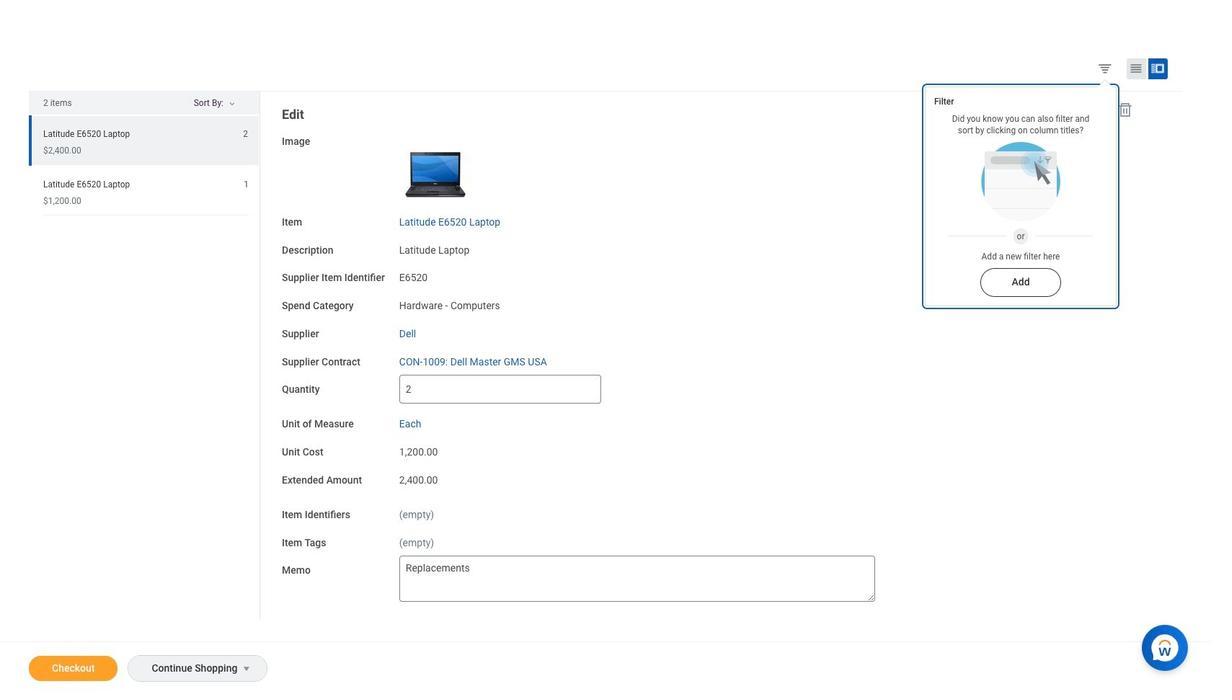 Task type: vqa. For each thing, say whether or not it's contained in the screenshot.
MCNEIL for 11/13/2017 12:49:34 PM
no



Task type: describe. For each thing, give the bounding box(es) containing it.
none text field inside navigation pane region
[[399, 375, 601, 404]]

arrow down image
[[241, 97, 258, 107]]

select to filter grid data image
[[1097, 60, 1113, 76]]

navigation pane region
[[260, 91, 1152, 630]]

chevron down image
[[223, 101, 241, 111]]

Toggle to Grid view radio
[[1127, 58, 1146, 79]]

caret down image
[[238, 663, 256, 675]]

hardware - computers element
[[399, 297, 500, 312]]

e6520.jpg image
[[399, 127, 471, 199]]

toggle to grid view image
[[1129, 61, 1143, 76]]

toggle to list detail view image
[[1151, 61, 1165, 76]]



Task type: locate. For each thing, give the bounding box(es) containing it.
None text field
[[399, 556, 875, 602]]

None text field
[[399, 375, 601, 404]]

delete image
[[1117, 101, 1134, 118]]

option group
[[1094, 58, 1179, 82]]

dialog
[[925, 72, 1117, 306]]

item list list box
[[29, 115, 260, 215]]

Toggle to List Detail view radio
[[1148, 58, 1168, 79]]

none text field inside navigation pane region
[[399, 556, 875, 602]]

region
[[29, 91, 260, 619]]



